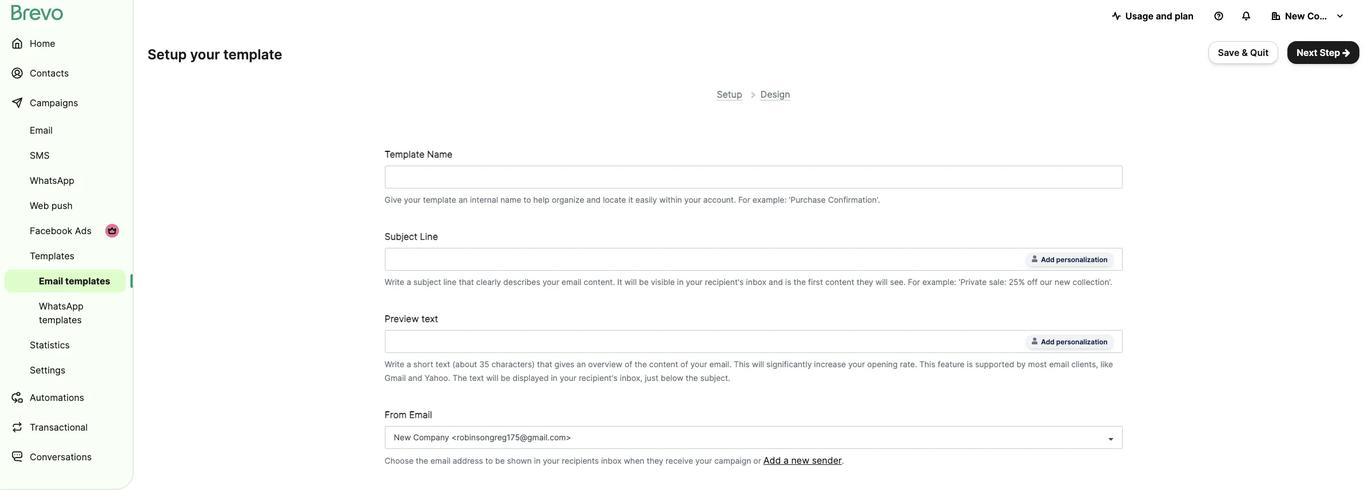 Task type: locate. For each thing, give the bounding box(es) containing it.
0 vertical spatial in
[[677, 277, 684, 287]]

2 horizontal spatial email
[[1049, 360, 1069, 369]]

2 vertical spatial text
[[469, 373, 484, 383]]

your
[[190, 46, 220, 63], [404, 195, 421, 205], [684, 195, 701, 205], [543, 277, 559, 287], [686, 277, 703, 287], [691, 360, 707, 369], [848, 360, 865, 369], [560, 373, 577, 383], [543, 456, 560, 466], [696, 456, 712, 466]]

2 vertical spatial in
[[534, 456, 541, 466]]

templates for email templates
[[65, 276, 110, 287]]

add up our
[[1041, 255, 1055, 264]]

None text field
[[394, 253, 1022, 266], [394, 335, 1022, 349], [394, 253, 1022, 266], [394, 335, 1022, 349]]

0 vertical spatial that
[[459, 277, 474, 287]]

1 vertical spatial whatsapp
[[39, 301, 84, 312]]

text up "yahoo."
[[436, 360, 450, 369]]

write
[[385, 277, 404, 287], [385, 360, 404, 369]]

this
[[734, 360, 750, 369], [920, 360, 936, 369]]

0 vertical spatial a
[[407, 277, 411, 287]]

add personalization button for preview text
[[1026, 335, 1114, 349]]

0 horizontal spatial content
[[649, 360, 678, 369]]

email templates link
[[5, 270, 126, 293]]

email down templates
[[39, 276, 63, 287]]

0 horizontal spatial of
[[625, 360, 632, 369]]

displayed
[[513, 373, 549, 383]]

1 vertical spatial that
[[537, 360, 552, 369]]

content right first
[[825, 277, 855, 287]]

'private
[[959, 277, 987, 287]]

is right feature
[[967, 360, 973, 369]]

subject
[[413, 277, 441, 287]]

email left address
[[431, 456, 451, 466]]

they left see. at right
[[857, 277, 874, 287]]

the right below
[[686, 373, 698, 383]]

setup link
[[717, 89, 742, 101]]

0 horizontal spatial setup
[[148, 46, 187, 63]]

templates for whatsapp templates
[[39, 315, 82, 326]]

to
[[524, 195, 531, 205], [485, 456, 493, 466]]

2 vertical spatial be
[[495, 456, 505, 466]]

recipients
[[562, 456, 599, 466]]

whatsapp up the web push
[[30, 175, 74, 186]]

1 vertical spatial templates
[[39, 315, 82, 326]]

1 vertical spatial in
[[551, 373, 558, 383]]

1 add personalization button from the top
[[1026, 253, 1114, 266]]

0 vertical spatial they
[[857, 277, 874, 287]]

1 vertical spatial new
[[791, 455, 810, 467]]

1 horizontal spatial of
[[681, 360, 688, 369]]

0 horizontal spatial new
[[791, 455, 810, 467]]

will
[[625, 277, 637, 287], [876, 277, 888, 287], [752, 360, 764, 369], [486, 373, 499, 383]]

first
[[808, 277, 823, 287]]

an right gives
[[577, 360, 586, 369]]

like
[[1101, 360, 1113, 369]]

it
[[617, 277, 622, 287]]

and left plan
[[1156, 10, 1173, 22]]

add personalization button
[[1026, 253, 1114, 266], [1026, 335, 1114, 349]]

add personalization
[[1041, 255, 1108, 264], [1041, 338, 1108, 346]]

whatsapp link
[[5, 169, 126, 192]]

1 vertical spatial add personalization button
[[1026, 335, 1114, 349]]

see.
[[890, 277, 906, 287]]

0 vertical spatial add
[[1041, 255, 1055, 264]]

1 horizontal spatial this
[[920, 360, 936, 369]]

0 horizontal spatial for
[[738, 195, 751, 205]]

that up displayed
[[537, 360, 552, 369]]

be left "visible"
[[639, 277, 649, 287]]

will right it
[[625, 277, 637, 287]]

1 vertical spatial they
[[647, 456, 664, 466]]

next step button
[[1288, 41, 1360, 64]]

example: left 'purchase
[[753, 195, 787, 205]]

new
[[1285, 10, 1305, 22]]

add right or
[[764, 455, 781, 467]]

overview
[[588, 360, 623, 369]]

templates link
[[5, 245, 126, 268]]

0 horizontal spatial recipient's
[[579, 373, 618, 383]]

0 horizontal spatial to
[[485, 456, 493, 466]]

write inside "write a short text (about 35 characters) that gives an overview of the content of your email. this will significantly increase your opening rate. this feature is supported by most email clients, like gmail and yahoo. the text will be displayed in your recipient's inbox, just below the subject."
[[385, 360, 404, 369]]

0 horizontal spatial example:
[[753, 195, 787, 205]]

design link
[[761, 89, 790, 101]]

gives
[[555, 360, 575, 369]]

write a short text (about 35 characters) that gives an overview of the content of your email. this will significantly increase your opening rate. this feature is supported by most email clients, like gmail and yahoo. the text will be displayed in your recipient's inbox, just below the subject.
[[385, 360, 1113, 383]]

be down the characters)
[[501, 373, 510, 383]]

email inside "write a short text (about 35 characters) that gives an overview of the content of your email. this will significantly increase your opening rate. this feature is supported by most email clients, like gmail and yahoo. the text will be displayed in your recipient's inbox, just below the subject."
[[1049, 360, 1069, 369]]

25%
[[1009, 277, 1025, 287]]

0 vertical spatial write
[[385, 277, 404, 287]]

0 horizontal spatial this
[[734, 360, 750, 369]]

in right shown
[[534, 456, 541, 466]]

yahoo.
[[425, 373, 450, 383]]

write left subject
[[385, 277, 404, 287]]

easily
[[636, 195, 657, 205]]

add personalization up collection'.
[[1041, 255, 1108, 264]]

1 vertical spatial setup
[[717, 89, 742, 100]]

1 of from the left
[[625, 360, 632, 369]]

save
[[1218, 47, 1240, 58]]

1 horizontal spatial example:
[[923, 277, 957, 287]]

1 vertical spatial be
[[501, 373, 510, 383]]

2 of from the left
[[681, 360, 688, 369]]

a
[[407, 277, 411, 287], [407, 360, 411, 369], [784, 455, 789, 467]]

0 vertical spatial template
[[223, 46, 282, 63]]

1 vertical spatial email
[[1049, 360, 1069, 369]]

template
[[385, 149, 425, 160]]

None text field
[[385, 166, 1123, 189]]

next
[[1297, 47, 1318, 58]]

1 write from the top
[[385, 277, 404, 287]]

templates down templates link
[[65, 276, 110, 287]]

0 vertical spatial is
[[785, 277, 791, 287]]

1 horizontal spatial an
[[577, 360, 586, 369]]

home
[[30, 38, 55, 49]]

1 horizontal spatial setup
[[717, 89, 742, 100]]

design
[[761, 89, 790, 100]]

rate.
[[900, 360, 917, 369]]

that right line
[[459, 277, 474, 287]]

off
[[1027, 277, 1038, 287]]

email inside the choose the email address to be shown in your recipients inbox when they receive your campaign or add a new sender .
[[431, 456, 451, 466]]

email for email templates
[[39, 276, 63, 287]]

whatsapp down email templates link
[[39, 301, 84, 312]]

email left content.
[[562, 277, 582, 287]]

add up most at bottom
[[1041, 338, 1055, 346]]

0 vertical spatial content
[[825, 277, 855, 287]]

email link
[[5, 119, 126, 142]]

the right choose
[[416, 456, 428, 466]]

in right "visible"
[[677, 277, 684, 287]]

0 horizontal spatial inbox
[[601, 456, 622, 466]]

add personalization up clients, at the right bottom
[[1041, 338, 1108, 346]]

they
[[857, 277, 874, 287], [647, 456, 664, 466]]

content inside "write a short text (about 35 characters) that gives an overview of the content of your email. this will significantly increase your opening rate. this feature is supported by most email clients, like gmail and yahoo. the text will be displayed in your recipient's inbox, just below the subject."
[[649, 360, 678, 369]]

opening
[[867, 360, 898, 369]]

be
[[639, 277, 649, 287], [501, 373, 510, 383], [495, 456, 505, 466]]

new left sender
[[791, 455, 810, 467]]

1 vertical spatial add
[[1041, 338, 1055, 346]]

templates inside whatsapp templates
[[39, 315, 82, 326]]

0 vertical spatial whatsapp
[[30, 175, 74, 186]]

content
[[825, 277, 855, 287], [649, 360, 678, 369]]

add for subject line
[[1041, 255, 1055, 264]]

to inside the choose the email address to be shown in your recipients inbox when they receive your campaign or add a new sender .
[[485, 456, 493, 466]]

this right rate.
[[920, 360, 936, 369]]

text down 35
[[469, 373, 484, 383]]

characters)
[[492, 360, 535, 369]]

personalization up collection'.
[[1057, 255, 1108, 264]]

0 vertical spatial personalization
[[1057, 255, 1108, 264]]

setup for setup
[[717, 89, 742, 100]]

1 vertical spatial an
[[577, 360, 586, 369]]

an inside "write a short text (about 35 characters) that gives an overview of the content of your email. this will significantly increase your opening rate. this feature is supported by most email clients, like gmail and yahoo. the text will be displayed in your recipient's inbox, just below the subject."
[[577, 360, 586, 369]]

1 horizontal spatial template
[[423, 195, 456, 205]]

this right the email.
[[734, 360, 750, 369]]

and down "short"
[[408, 373, 422, 383]]

1 horizontal spatial they
[[857, 277, 874, 287]]

is inside "write a short text (about 35 characters) that gives an overview of the content of your email. this will significantly increase your opening rate. this feature is supported by most email clients, like gmail and yahoo. the text will be displayed in your recipient's inbox, just below the subject."
[[967, 360, 973, 369]]

and
[[1156, 10, 1173, 22], [587, 195, 601, 205], [769, 277, 783, 287], [408, 373, 422, 383]]

example: left ''private'
[[923, 277, 957, 287]]

receive
[[666, 456, 693, 466]]

2 horizontal spatial in
[[677, 277, 684, 287]]

new right our
[[1055, 277, 1071, 287]]

push
[[52, 200, 73, 212]]

1 vertical spatial example:
[[923, 277, 957, 287]]

add personalization button up clients, at the right bottom
[[1026, 335, 1114, 349]]

recipient's inside "write a short text (about 35 characters) that gives an overview of the content of your email. this will significantly increase your opening rate. this feature is supported by most email clients, like gmail and yahoo. the text will be displayed in your recipient's inbox, just below the subject."
[[579, 373, 618, 383]]

0 vertical spatial inbox
[[746, 277, 767, 287]]

1 vertical spatial personalization
[[1057, 338, 1108, 346]]

0 vertical spatial to
[[524, 195, 531, 205]]

email up sms
[[30, 125, 53, 136]]

add personalization button for subject line
[[1026, 253, 1114, 266]]

give your template an internal name to help organize and locate it easily within your account. for example: 'purchase confirmation'.
[[385, 195, 880, 205]]

1 horizontal spatial is
[[967, 360, 973, 369]]

add personalization for subject line
[[1041, 255, 1108, 264]]

a inside "write a short text (about 35 characters) that gives an overview of the content of your email. this will significantly increase your opening rate. this feature is supported by most email clients, like gmail and yahoo. the text will be displayed in your recipient's inbox, just below the subject."
[[407, 360, 411, 369]]

0 vertical spatial new
[[1055, 277, 1071, 287]]

2 add personalization button from the top
[[1026, 335, 1114, 349]]

write up gmail
[[385, 360, 404, 369]]

email.
[[710, 360, 732, 369]]

be inside the choose the email address to be shown in your recipients inbox when they receive your campaign or add a new sender .
[[495, 456, 505, 466]]

to right address
[[485, 456, 493, 466]]

1 vertical spatial write
[[385, 360, 404, 369]]

of up below
[[681, 360, 688, 369]]

0 vertical spatial for
[[738, 195, 751, 205]]

a for subject
[[407, 277, 411, 287]]

2 personalization from the top
[[1057, 338, 1108, 346]]

1 horizontal spatial that
[[537, 360, 552, 369]]

is left first
[[785, 277, 791, 287]]

add personalization button up collection'.
[[1026, 253, 1114, 266]]

0 horizontal spatial they
[[647, 456, 664, 466]]

step
[[1320, 47, 1341, 58]]

1 vertical spatial add personalization
[[1041, 338, 1108, 346]]

0 vertical spatial templates
[[65, 276, 110, 287]]

1 vertical spatial inbox
[[601, 456, 622, 466]]

1 vertical spatial content
[[649, 360, 678, 369]]

a left subject
[[407, 277, 411, 287]]

plan
[[1175, 10, 1194, 22]]

an left internal
[[459, 195, 468, 205]]

content up below
[[649, 360, 678, 369]]

0 vertical spatial text
[[422, 313, 438, 325]]

new
[[1055, 277, 1071, 287], [791, 455, 810, 467]]

address
[[453, 456, 483, 466]]

0 horizontal spatial template
[[223, 46, 282, 63]]

'purchase
[[789, 195, 826, 205]]

below
[[661, 373, 684, 383]]

left___rvooi image
[[108, 227, 117, 236]]

email
[[30, 125, 53, 136], [39, 276, 63, 287], [409, 409, 432, 421]]

0 vertical spatial setup
[[148, 46, 187, 63]]

0 horizontal spatial is
[[785, 277, 791, 287]]

2 add personalization from the top
[[1041, 338, 1108, 346]]

1 this from the left
[[734, 360, 750, 369]]

1 vertical spatial to
[[485, 456, 493, 466]]

of up inbox,
[[625, 360, 632, 369]]

for right account.
[[738, 195, 751, 205]]

to left help
[[524, 195, 531, 205]]

1 personalization from the top
[[1057, 255, 1108, 264]]

0 vertical spatial email
[[562, 277, 582, 287]]

significantly
[[767, 360, 812, 369]]

personalization up clients, at the right bottom
[[1057, 338, 1108, 346]]

0 vertical spatial recipient's
[[705, 277, 744, 287]]

that inside "write a short text (about 35 characters) that gives an overview of the content of your email. this will significantly increase your opening rate. this feature is supported by most email clients, like gmail and yahoo. the text will be displayed in your recipient's inbox, just below the subject."
[[537, 360, 552, 369]]

write for preview text
[[385, 360, 404, 369]]

1 vertical spatial recipient's
[[579, 373, 618, 383]]

0 vertical spatial add personalization button
[[1026, 253, 1114, 266]]

2 vertical spatial email
[[431, 456, 451, 466]]

a right or
[[784, 455, 789, 467]]

be left shown
[[495, 456, 505, 466]]

facebook ads
[[30, 225, 92, 237]]

content.
[[584, 277, 615, 287]]

2 this from the left
[[920, 360, 936, 369]]

0 horizontal spatial in
[[534, 456, 541, 466]]

for right see. at right
[[908, 277, 920, 287]]

1 horizontal spatial new
[[1055, 277, 1071, 287]]

1 horizontal spatial in
[[551, 373, 558, 383]]

describes
[[503, 277, 540, 287]]

add for preview text
[[1041, 338, 1055, 346]]

new company
[[1285, 10, 1350, 22]]

0 horizontal spatial email
[[431, 456, 451, 466]]

&
[[1242, 47, 1248, 58]]

2 write from the top
[[385, 360, 404, 369]]

they right the when
[[647, 456, 664, 466]]

for
[[738, 195, 751, 205], [908, 277, 920, 287]]

a left "short"
[[407, 360, 411, 369]]

template for setup your template
[[223, 46, 282, 63]]

email right from
[[409, 409, 432, 421]]

1 vertical spatial a
[[407, 360, 411, 369]]

1 add personalization from the top
[[1041, 255, 1108, 264]]

setup
[[148, 46, 187, 63], [717, 89, 742, 100]]

1 vertical spatial email
[[39, 276, 63, 287]]

0 vertical spatial add personalization
[[1041, 255, 1108, 264]]

1 vertical spatial for
[[908, 277, 920, 287]]

in down gives
[[551, 373, 558, 383]]

visible
[[651, 277, 675, 287]]

0 vertical spatial email
[[30, 125, 53, 136]]

1 vertical spatial is
[[967, 360, 973, 369]]

choose the email address to be shown in your recipients inbox when they receive your campaign or add a new sender .
[[385, 455, 844, 467]]

0 vertical spatial an
[[459, 195, 468, 205]]

template for give your template an internal name to help organize and locate it easily within your account. for example: 'purchase confirmation'.
[[423, 195, 456, 205]]

will left see. at right
[[876, 277, 888, 287]]

templates up statistics link
[[39, 315, 82, 326]]

1 vertical spatial template
[[423, 195, 456, 205]]

text right preview
[[422, 313, 438, 325]]

email right most at bottom
[[1049, 360, 1069, 369]]

text
[[422, 313, 438, 325], [436, 360, 450, 369], [469, 373, 484, 383]]

1 horizontal spatial content
[[825, 277, 855, 287]]



Task type: describe. For each thing, give the bounding box(es) containing it.
statistics link
[[5, 334, 126, 357]]

web
[[30, 200, 49, 212]]

whatsapp for whatsapp templates
[[39, 301, 84, 312]]

by
[[1017, 360, 1026, 369]]

and left locate
[[587, 195, 601, 205]]

sender
[[812, 455, 842, 467]]

transactional link
[[5, 414, 126, 442]]

1 horizontal spatial recipient's
[[705, 277, 744, 287]]

templates
[[30, 251, 74, 262]]

home link
[[5, 30, 126, 57]]

add personalization for preview text
[[1041, 338, 1108, 346]]

inbox inside the choose the email address to be shown in your recipients inbox when they receive your campaign or add a new sender .
[[601, 456, 622, 466]]

short
[[413, 360, 433, 369]]

2 vertical spatial email
[[409, 409, 432, 421]]

or
[[754, 456, 761, 466]]

2 vertical spatial a
[[784, 455, 789, 467]]

(about
[[452, 360, 477, 369]]

whatsapp for whatsapp
[[30, 175, 74, 186]]

will left significantly on the bottom
[[752, 360, 764, 369]]

1 horizontal spatial to
[[524, 195, 531, 205]]

contacts
[[30, 68, 69, 79]]

1 horizontal spatial for
[[908, 277, 920, 287]]

0 vertical spatial be
[[639, 277, 649, 287]]

arrow right image
[[1343, 48, 1351, 57]]

web push link
[[5, 195, 126, 217]]

0 vertical spatial example:
[[753, 195, 787, 205]]

the inside the choose the email address to be shown in your recipients inbox when they receive your campaign or add a new sender .
[[416, 456, 428, 466]]

the left first
[[794, 277, 806, 287]]

locate
[[603, 195, 626, 205]]

help
[[533, 195, 550, 205]]

1 horizontal spatial inbox
[[746, 277, 767, 287]]

and inside 'button'
[[1156, 10, 1173, 22]]

.
[[842, 456, 844, 466]]

preview text
[[385, 313, 438, 325]]

will down 35
[[486, 373, 499, 383]]

conversations
[[30, 452, 92, 463]]

usage and plan button
[[1103, 5, 1203, 27]]

subject
[[385, 231, 417, 242]]

new company button
[[1263, 5, 1354, 27]]

subject line
[[385, 231, 438, 242]]

facebook ads link
[[5, 220, 126, 243]]

in inside "write a short text (about 35 characters) that gives an overview of the content of your email. this will significantly increase your opening rate. this feature is supported by most email clients, like gmail and yahoo. the text will be displayed in your recipient's inbox, just below the subject."
[[551, 373, 558, 383]]

campaigns link
[[5, 89, 126, 117]]

our
[[1040, 277, 1053, 287]]

sms link
[[5, 144, 126, 167]]

next step
[[1297, 47, 1341, 58]]

whatsapp templates link
[[5, 295, 126, 332]]

gmail
[[385, 373, 406, 383]]

0 horizontal spatial that
[[459, 277, 474, 287]]

conversations link
[[5, 444, 126, 471]]

line
[[443, 277, 457, 287]]

be inside "write a short text (about 35 characters) that gives an overview of the content of your email. this will significantly increase your opening rate. this feature is supported by most email clients, like gmail and yahoo. the text will be displayed in your recipient's inbox, just below the subject."
[[501, 373, 510, 383]]

usage and plan
[[1126, 10, 1194, 22]]

organize
[[552, 195, 584, 205]]

in inside the choose the email address to be shown in your recipients inbox when they receive your campaign or add a new sender .
[[534, 456, 541, 466]]

within
[[659, 195, 682, 205]]

supported
[[975, 360, 1015, 369]]

campaigns
[[30, 97, 78, 109]]

from
[[385, 409, 407, 421]]

collection'.
[[1073, 277, 1113, 287]]

the up inbox,
[[635, 360, 647, 369]]

2 vertical spatial add
[[764, 455, 781, 467]]

1 horizontal spatial email
[[562, 277, 582, 287]]

increase
[[814, 360, 846, 369]]

feature
[[938, 360, 965, 369]]

name
[[501, 195, 521, 205]]

clearly
[[476, 277, 501, 287]]

give
[[385, 195, 402, 205]]

confirmation'.
[[828, 195, 880, 205]]

usage
[[1126, 10, 1154, 22]]

line
[[420, 231, 438, 242]]

just
[[645, 373, 659, 383]]

email for email
[[30, 125, 53, 136]]

1 vertical spatial text
[[436, 360, 450, 369]]

they inside the choose the email address to be shown in your recipients inbox when they receive your campaign or add a new sender .
[[647, 456, 664, 466]]

clients,
[[1072, 360, 1098, 369]]

and left first
[[769, 277, 783, 287]]

write for subject line
[[385, 277, 404, 287]]

quit
[[1250, 47, 1269, 58]]

template name
[[385, 149, 453, 160]]

when
[[624, 456, 645, 466]]

automations link
[[5, 384, 126, 412]]

sms
[[30, 150, 50, 161]]

setup for setup your template
[[148, 46, 187, 63]]

it
[[629, 195, 633, 205]]

setup your template
[[148, 46, 282, 63]]

and inside "write a short text (about 35 characters) that gives an overview of the content of your email. this will significantly increase your opening rate. this feature is supported by most email clients, like gmail and yahoo. the text will be displayed in your recipient's inbox, just below the subject."
[[408, 373, 422, 383]]

account.
[[703, 195, 736, 205]]

sale:
[[989, 277, 1007, 287]]

transactional
[[30, 422, 88, 434]]

name
[[427, 149, 453, 160]]

personalization for preview text
[[1057, 338, 1108, 346]]

web push
[[30, 200, 73, 212]]

a for preview
[[407, 360, 411, 369]]

shown
[[507, 456, 532, 466]]

statistics
[[30, 340, 70, 351]]

personalization for subject line
[[1057, 255, 1108, 264]]

write a subject line that clearly describes your email content. it will be visible in your recipient's inbox and is the first content they will see. for example: 'private sale: 25% off our new collection'.
[[385, 277, 1113, 287]]

ads
[[75, 225, 92, 237]]

0 horizontal spatial an
[[459, 195, 468, 205]]

save & quit
[[1218, 47, 1269, 58]]

choose
[[385, 456, 414, 466]]

inbox,
[[620, 373, 643, 383]]

settings
[[30, 365, 65, 376]]

email templates
[[39, 276, 110, 287]]

35
[[479, 360, 489, 369]]

the
[[453, 373, 467, 383]]

campaign
[[715, 456, 751, 466]]

whatsapp templates
[[39, 301, 84, 326]]



Task type: vqa. For each thing, say whether or not it's contained in the screenshot.
1st th from right
no



